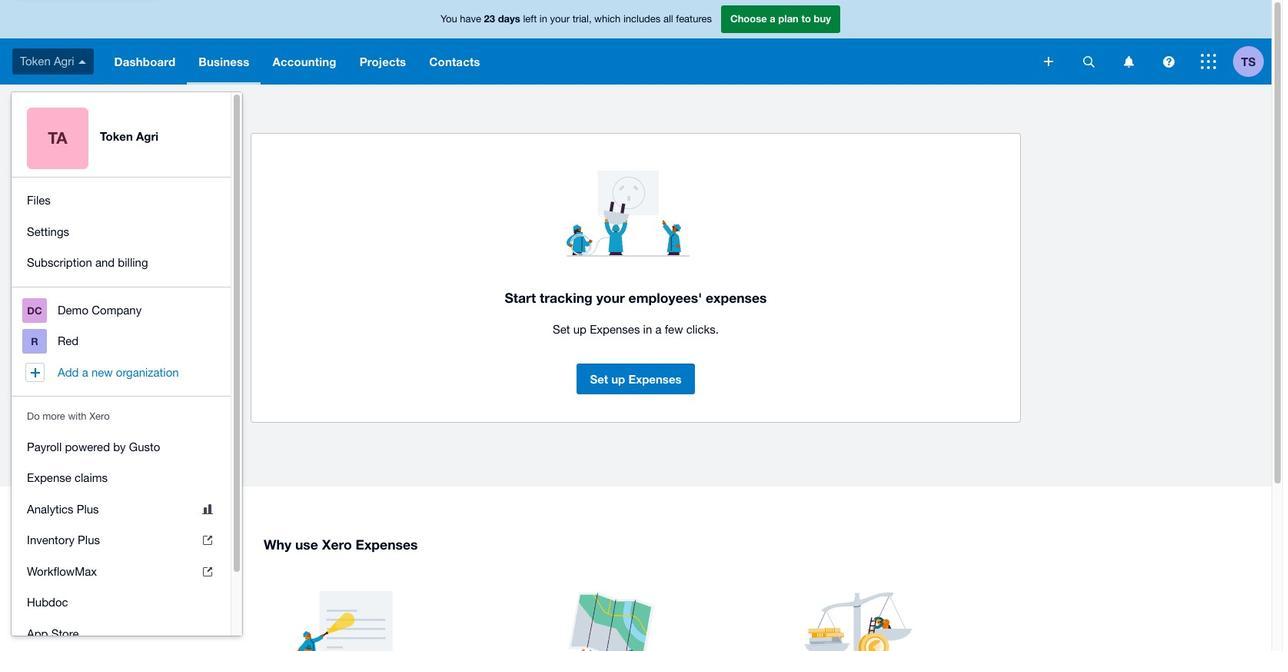 Task type: describe. For each thing, give the bounding box(es) containing it.
svg image inside token agri 'popup button'
[[78, 60, 86, 64]]

powered
[[65, 440, 110, 453]]

hubdoc link
[[12, 588, 231, 619]]

expense claims
[[27, 472, 108, 485]]

plan
[[779, 13, 799, 25]]

expenses for set up expenses in a few clicks.
[[590, 323, 640, 336]]

expenses
[[706, 290, 767, 306]]

ta banner
[[0, 0, 1272, 652]]

few
[[665, 323, 684, 336]]

employees'
[[629, 290, 702, 306]]

1 vertical spatial your
[[597, 290, 625, 306]]

2 vertical spatial expenses
[[356, 537, 418, 553]]

group containing files
[[12, 178, 231, 287]]

days
[[498, 13, 521, 25]]

company
[[92, 303, 142, 317]]

settings
[[27, 225, 69, 238]]

up for set up expenses in a few clicks.
[[574, 323, 587, 336]]

choose a plan to buy
[[731, 13, 832, 25]]

1 horizontal spatial xero
[[322, 537, 352, 553]]

expense claims link
[[12, 463, 231, 494]]

start
[[505, 290, 536, 306]]

gusto
[[129, 440, 160, 453]]

you
[[441, 13, 457, 25]]

0 horizontal spatial svg image
[[1045, 57, 1054, 66]]

inventory
[[27, 534, 75, 547]]

xero inside ta banner
[[89, 411, 110, 422]]

payroll powered by gusto link
[[12, 432, 231, 463]]

clicks.
[[687, 323, 719, 336]]

set up expenses button
[[577, 364, 695, 395]]

settings link
[[12, 217, 231, 248]]

by
[[113, 440, 126, 453]]

subscription and billing
[[27, 256, 148, 269]]

why use xero expenses
[[264, 537, 418, 553]]

23
[[484, 13, 495, 25]]

set up expenses in a few clicks.
[[553, 323, 719, 336]]

files
[[27, 194, 51, 207]]

more
[[42, 411, 65, 422]]

set up expenses
[[590, 372, 682, 386]]

contacts button
[[418, 38, 492, 85]]

demo company link
[[12, 295, 231, 326]]

1 vertical spatial token agri
[[100, 129, 159, 143]]

projects
[[360, 55, 406, 68]]

app store
[[27, 627, 79, 640]]

inventory plus link
[[12, 525, 231, 557]]

add a new organization link
[[12, 357, 231, 388]]

workflowmax link
[[12, 557, 231, 588]]

your inside you have 23 days left in your trial, which includes all features
[[550, 13, 570, 25]]

why
[[264, 537, 292, 553]]

store
[[51, 627, 79, 640]]

agri inside 'popup button'
[[54, 54, 74, 68]]

expense
[[27, 472, 71, 485]]

includes
[[624, 13, 661, 25]]

subscription and billing link
[[12, 248, 231, 279]]

demo
[[58, 303, 88, 317]]

accounting button
[[261, 38, 348, 85]]

app store link
[[12, 619, 231, 650]]

token inside token agri 'popup button'
[[20, 54, 51, 68]]

to
[[802, 13, 812, 25]]

token agri button
[[0, 38, 103, 85]]

1 horizontal spatial agri
[[136, 129, 159, 143]]

subscription
[[27, 256, 92, 269]]

set for set up expenses
[[590, 372, 609, 386]]

red
[[58, 335, 79, 348]]

all
[[664, 13, 674, 25]]

files link
[[12, 185, 231, 217]]

add a new organization
[[58, 366, 179, 379]]

with
[[68, 411, 87, 422]]

and
[[95, 256, 115, 269]]



Task type: vqa. For each thing, say whether or not it's contained in the screenshot.
creating
no



Task type: locate. For each thing, give the bounding box(es) containing it.
add
[[58, 366, 79, 379]]

analytics plus link
[[12, 494, 231, 525]]

plus right inventory
[[78, 534, 100, 547]]

set for set up expenses in a few clicks.
[[553, 323, 570, 336]]

do
[[27, 411, 40, 422]]

up down tracking
[[574, 323, 587, 336]]

do more with xero group
[[12, 424, 231, 652]]

0 horizontal spatial up
[[574, 323, 587, 336]]

token agri
[[20, 54, 74, 68], [100, 129, 159, 143]]

navigation inside ta banner
[[12, 287, 231, 396]]

1 horizontal spatial token agri
[[100, 129, 159, 143]]

group
[[12, 178, 231, 287]]

xero
[[89, 411, 110, 422], [322, 537, 352, 553]]

do more with xero
[[27, 411, 110, 422]]

0 vertical spatial set
[[553, 323, 570, 336]]

2 horizontal spatial a
[[770, 13, 776, 25]]

features
[[676, 13, 712, 25]]

dashboard
[[114, 55, 176, 68]]

which
[[595, 13, 621, 25]]

1 vertical spatial token
[[100, 129, 133, 143]]

expenses inside button
[[629, 372, 682, 386]]

token
[[20, 54, 51, 68], [100, 129, 133, 143]]

a
[[770, 13, 776, 25], [656, 323, 662, 336], [82, 366, 88, 379]]

trial,
[[573, 13, 592, 25]]

choose
[[731, 13, 768, 25]]

set down tracking
[[553, 323, 570, 336]]

svg image
[[1084, 56, 1095, 67], [1124, 56, 1134, 67], [1164, 56, 1175, 67], [78, 60, 86, 64]]

in left few
[[644, 323, 653, 336]]

0 vertical spatial token agri
[[20, 54, 74, 68]]

dashboard link
[[103, 38, 187, 85]]

your up set up expenses in a few clicks.
[[597, 290, 625, 306]]

organization
[[116, 366, 179, 379]]

workflowmax
[[27, 565, 97, 578]]

plus for analytics plus
[[77, 503, 99, 516]]

plus for inventory plus
[[78, 534, 100, 547]]

navigation
[[12, 287, 231, 396]]

1 vertical spatial agri
[[136, 129, 159, 143]]

use
[[295, 537, 318, 553]]

0 vertical spatial agri
[[54, 54, 74, 68]]

contacts
[[430, 55, 480, 68]]

1 vertical spatial in
[[644, 323, 653, 336]]

analytics
[[27, 503, 74, 516]]

you have 23 days left in your trial, which includes all features
[[441, 13, 712, 25]]

up
[[574, 323, 587, 336], [612, 372, 626, 386]]

payroll
[[27, 440, 62, 453]]

business button
[[187, 38, 261, 85]]

0 vertical spatial a
[[770, 13, 776, 25]]

0 vertical spatial in
[[540, 13, 548, 25]]

1 vertical spatial plus
[[78, 534, 100, 547]]

business
[[199, 55, 250, 68]]

up for set up expenses
[[612, 372, 626, 386]]

xero right with
[[89, 411, 110, 422]]

your left "trial," at the left of the page
[[550, 13, 570, 25]]

0 vertical spatial your
[[550, 13, 570, 25]]

a right add
[[82, 366, 88, 379]]

1 horizontal spatial token
[[100, 129, 133, 143]]

expenses
[[590, 323, 640, 336], [629, 372, 682, 386], [356, 537, 418, 553]]

1 horizontal spatial in
[[644, 323, 653, 336]]

1 vertical spatial expenses
[[629, 372, 682, 386]]

2 vertical spatial a
[[82, 366, 88, 379]]

accounting
[[273, 55, 337, 68]]

token agri inside token agri 'popup button'
[[20, 54, 74, 68]]

app
[[27, 627, 48, 640]]

ts
[[1242, 54, 1257, 68]]

analytics plus
[[27, 503, 99, 516]]

plus
[[77, 503, 99, 516], [78, 534, 100, 547]]

expenses for set up expenses
[[629, 372, 682, 386]]

in inside you have 23 days left in your trial, which includes all features
[[540, 13, 548, 25]]

0 horizontal spatial set
[[553, 323, 570, 336]]

buy
[[814, 13, 832, 25]]

0 horizontal spatial token
[[20, 54, 51, 68]]

svg image
[[1202, 54, 1217, 69], [1045, 57, 1054, 66]]

in right left
[[540, 13, 548, 25]]

a left few
[[656, 323, 662, 336]]

start tracking your employees' expenses
[[505, 290, 767, 306]]

0 horizontal spatial a
[[82, 366, 88, 379]]

1 horizontal spatial svg image
[[1202, 54, 1217, 69]]

a for to
[[770, 13, 776, 25]]

agri
[[54, 54, 74, 68], [136, 129, 159, 143]]

1 horizontal spatial your
[[597, 290, 625, 306]]

0 vertical spatial expenses
[[590, 323, 640, 336]]

0 horizontal spatial your
[[550, 13, 570, 25]]

in
[[540, 13, 548, 25], [644, 323, 653, 336]]

set
[[553, 323, 570, 336], [590, 372, 609, 386]]

1 horizontal spatial a
[[656, 323, 662, 336]]

set inside set up expenses button
[[590, 372, 609, 386]]

plus down claims
[[77, 503, 99, 516]]

your
[[550, 13, 570, 25], [597, 290, 625, 306]]

a left plan at the right
[[770, 13, 776, 25]]

red link
[[12, 326, 231, 357]]

1 vertical spatial a
[[656, 323, 662, 336]]

xero right use at the left bottom
[[322, 537, 352, 553]]

ta
[[48, 128, 67, 148]]

have
[[460, 13, 482, 25]]

1 horizontal spatial up
[[612, 372, 626, 386]]

new
[[91, 366, 113, 379]]

0 horizontal spatial in
[[540, 13, 548, 25]]

0 vertical spatial plus
[[77, 503, 99, 516]]

up down set up expenses in a few clicks.
[[612, 372, 626, 386]]

payroll powered by gusto
[[27, 440, 160, 453]]

0 horizontal spatial xero
[[89, 411, 110, 422]]

1 horizontal spatial set
[[590, 372, 609, 386]]

inventory plus
[[27, 534, 100, 547]]

0 vertical spatial xero
[[89, 411, 110, 422]]

a for organization
[[82, 366, 88, 379]]

tracking
[[540, 290, 593, 306]]

navigation containing demo company
[[12, 287, 231, 396]]

billing
[[118, 256, 148, 269]]

0 vertical spatial token
[[20, 54, 51, 68]]

0 horizontal spatial agri
[[54, 54, 74, 68]]

0 horizontal spatial token agri
[[20, 54, 74, 68]]

1 vertical spatial xero
[[322, 537, 352, 553]]

left
[[523, 13, 537, 25]]

1 vertical spatial up
[[612, 372, 626, 386]]

projects button
[[348, 38, 418, 85]]

claims
[[75, 472, 108, 485]]

set down set up expenses in a few clicks.
[[590, 372, 609, 386]]

up inside button
[[612, 372, 626, 386]]

hubdoc
[[27, 596, 68, 609]]

1 vertical spatial set
[[590, 372, 609, 386]]

demo company
[[58, 303, 142, 317]]

0 vertical spatial up
[[574, 323, 587, 336]]

ts button
[[1234, 38, 1272, 85]]



